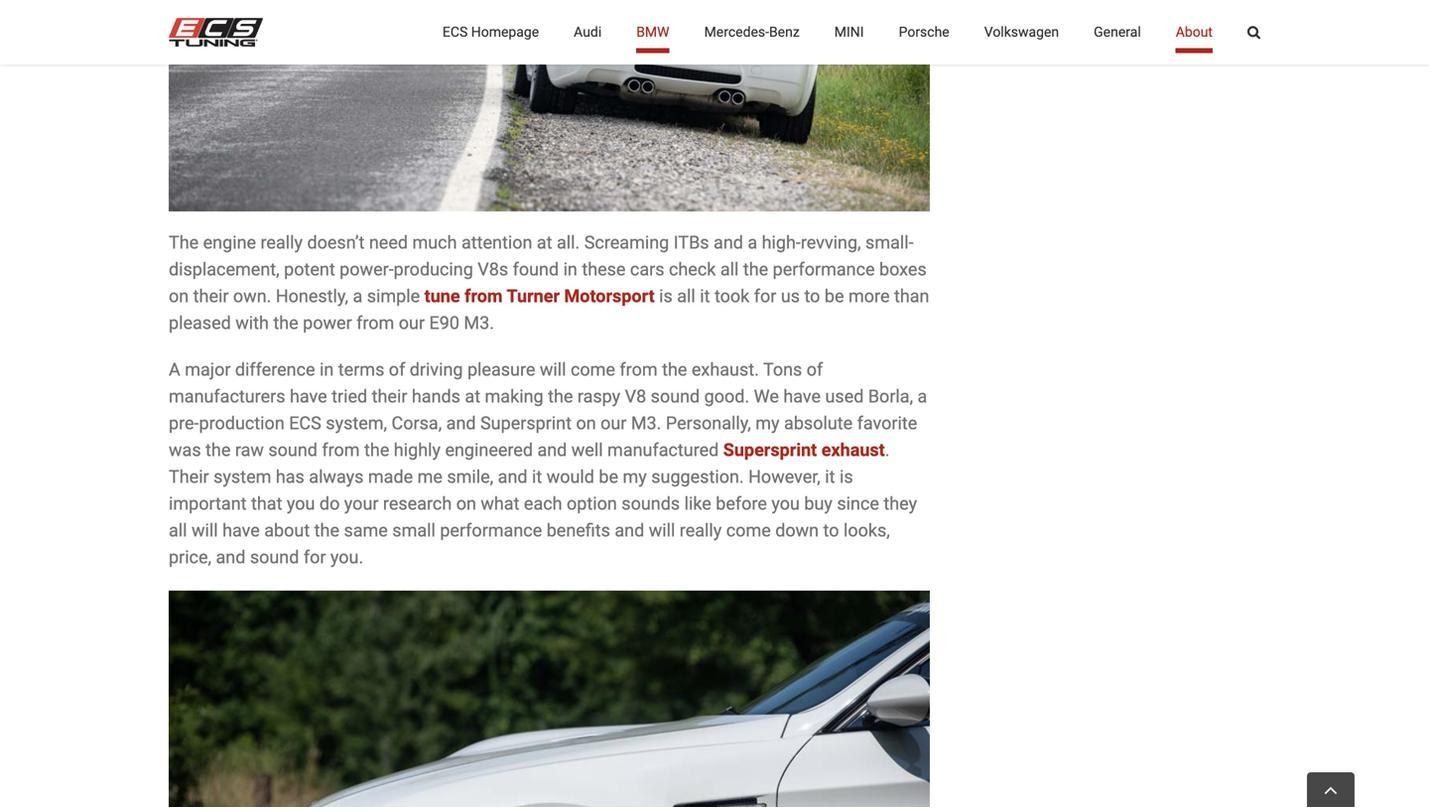 Task type: vqa. For each thing, say whether or not it's contained in the screenshot.
the like
yes



Task type: locate. For each thing, give the bounding box(es) containing it.
our down simple
[[399, 312, 425, 333]]

0 horizontal spatial supersprint
[[480, 413, 572, 434]]

have left tried
[[290, 386, 327, 407]]

0 vertical spatial in
[[563, 259, 578, 280]]

you down however,
[[772, 493, 800, 514]]

really up potent
[[261, 232, 303, 253]]

be inside . their system has always made me smile, and it would be my suggestion. however, it is important that you do your research on what each option sounds like before you buy since they all will have about the same small performance benefits and will really come down to looks, price, and sound for you.
[[599, 466, 618, 487]]

it up buy
[[825, 466, 835, 487]]

0 vertical spatial performance
[[773, 259, 875, 280]]

1 horizontal spatial all
[[677, 286, 696, 306]]

the left raspy
[[548, 386, 573, 407]]

supersprint
[[480, 413, 572, 434], [723, 439, 817, 460]]

1 horizontal spatial a
[[748, 232, 758, 253]]

the left the raw
[[206, 439, 231, 460]]

really inside the engine really doesn't need much attention at all. screaming itbs and a high-revving, small- displacement, potent power-producing v8s found in these cars check all the performance boxes on their own. honestly, a simple
[[261, 232, 303, 253]]

really
[[261, 232, 303, 253], [680, 520, 722, 541]]

from inside is all it took for us to be more than pleased with the power from our e90 m3.
[[356, 312, 394, 333]]

0 horizontal spatial performance
[[440, 520, 542, 541]]

on down 'smile,'
[[456, 493, 476, 514]]

2 vertical spatial on
[[456, 493, 476, 514]]

all up price,
[[169, 520, 187, 541]]

1 horizontal spatial come
[[726, 520, 771, 541]]

really down like
[[680, 520, 722, 541]]

a down power-
[[353, 286, 363, 306]]

the down do on the bottom
[[314, 520, 339, 541]]

sound
[[651, 386, 700, 407], [268, 439, 318, 460], [250, 547, 299, 568]]

of right "terms"
[[389, 359, 405, 380]]

their up pleased
[[193, 286, 229, 306]]

come inside the a major difference in terms of driving pleasure will come from the exhaust. tons of manufacturers have tried their hands at making the raspy v8 sound good. we have used borla, a pre-production ecs system, corsa, and supersprint on our m3. personally, my absolute favorite was the raw sound from the highly engineered and well manufactured
[[571, 359, 615, 380]]

tune from turner motorsport
[[424, 286, 655, 306]]

ecs
[[443, 24, 468, 40], [289, 413, 321, 434]]

all.
[[557, 232, 580, 253]]

2 horizontal spatial will
[[649, 520, 675, 541]]

performance down revving,
[[773, 259, 875, 280]]

0 vertical spatial be
[[825, 286, 844, 306]]

at inside the a major difference in terms of driving pleasure will come from the exhaust. tons of manufacturers have tried their hands at making the raspy v8 sound good. we have used borla, a pre-production ecs system, corsa, and supersprint on our m3. personally, my absolute favorite was the raw sound from the highly engineered and well manufactured
[[465, 386, 481, 407]]

really inside . their system has always made me smile, and it would be my suggestion. however, it is important that you do your research on what each option sounds like before you buy since they all will have about the same small performance benefits and will really come down to looks, price, and sound for you.
[[680, 520, 722, 541]]

1 vertical spatial their
[[372, 386, 407, 407]]

ecs homepage
[[443, 24, 539, 40]]

their
[[193, 286, 229, 306], [372, 386, 407, 407]]

0 vertical spatial a
[[748, 232, 758, 253]]

and right 'itbs'
[[714, 232, 743, 253]]

personally,
[[666, 413, 751, 434]]

engineered
[[445, 439, 533, 460]]

0 horizontal spatial to
[[805, 286, 820, 306]]

0 vertical spatial on
[[169, 286, 189, 306]]

2 of from the left
[[807, 359, 823, 380]]

0 horizontal spatial on
[[169, 286, 189, 306]]

2 vertical spatial a
[[918, 386, 927, 407]]

1 horizontal spatial their
[[372, 386, 407, 407]]

supersprint up however,
[[723, 439, 817, 460]]

it left took at the top of the page
[[700, 286, 710, 306]]

1 horizontal spatial my
[[756, 413, 780, 434]]

0 vertical spatial to
[[805, 286, 820, 306]]

0 horizontal spatial have
[[222, 520, 260, 541]]

than
[[894, 286, 930, 306]]

0 horizontal spatial for
[[304, 547, 326, 568]]

production
[[199, 413, 285, 434]]

0 horizontal spatial of
[[389, 359, 405, 380]]

to inside . their system has always made me smile, and it would be my suggestion. however, it is important that you do your research on what each option sounds like before you buy since they all will have about the same small performance benefits and will really come down to looks, price, and sound for you.
[[823, 520, 839, 541]]

tune from turner motorsport link
[[424, 286, 655, 306]]

me
[[417, 466, 443, 487]]

will down "important"
[[192, 520, 218, 541]]

mini
[[835, 24, 864, 40]]

on up pleased
[[169, 286, 189, 306]]

driving
[[410, 359, 463, 380]]

0 vertical spatial at
[[537, 232, 552, 253]]

manufactured
[[608, 439, 719, 460]]

0 horizontal spatial really
[[261, 232, 303, 253]]

have inside . their system has always made me smile, and it would be my suggestion. however, it is important that you do your research on what each option sounds like before you buy since they all will have about the same small performance benefits and will really come down to looks, price, and sound for you.
[[222, 520, 260, 541]]

1 horizontal spatial our
[[601, 413, 627, 434]]

1 you from the left
[[287, 493, 315, 514]]

buy
[[804, 493, 833, 514]]

from
[[465, 286, 503, 306], [356, 312, 394, 333], [620, 359, 658, 380], [322, 439, 360, 460]]

tune
[[424, 286, 460, 306]]

tons
[[763, 359, 802, 380]]

on up well
[[576, 413, 596, 434]]

0 vertical spatial their
[[193, 286, 229, 306]]

tried
[[332, 386, 367, 407]]

be up option in the left bottom of the page
[[599, 466, 618, 487]]

exhaust.
[[692, 359, 759, 380]]

my up sounds
[[623, 466, 647, 487]]

1 vertical spatial is
[[840, 466, 853, 487]]

the up made
[[364, 439, 389, 460]]

the up took at the top of the page
[[743, 259, 768, 280]]

1 horizontal spatial in
[[563, 259, 578, 280]]

ecs tuning logo image
[[169, 18, 263, 47]]

1 vertical spatial a
[[353, 286, 363, 306]]

1 horizontal spatial will
[[540, 359, 566, 380]]

0 vertical spatial for
[[754, 286, 777, 306]]

supersprint exhaust
[[723, 439, 885, 460]]

1 horizontal spatial at
[[537, 232, 552, 253]]

2 you from the left
[[772, 493, 800, 514]]

a
[[169, 359, 180, 380]]

have up absolute
[[784, 386, 821, 407]]

0 horizontal spatial come
[[571, 359, 615, 380]]

simple
[[367, 286, 420, 306]]

1 vertical spatial performance
[[440, 520, 542, 541]]

a
[[748, 232, 758, 253], [353, 286, 363, 306], [918, 386, 927, 407]]

come down before
[[726, 520, 771, 541]]

performance
[[773, 259, 875, 280], [440, 520, 542, 541]]

1 horizontal spatial m3.
[[631, 413, 661, 434]]

supersprint down making
[[480, 413, 572, 434]]

the right "with"
[[273, 312, 298, 333]]

m3.
[[464, 312, 494, 333], [631, 413, 661, 434]]

to down buy
[[823, 520, 839, 541]]

the inside is all it took for us to be more than pleased with the power from our e90 m3.
[[273, 312, 298, 333]]

1 horizontal spatial performance
[[773, 259, 875, 280]]

1 vertical spatial on
[[576, 413, 596, 434]]

0 horizontal spatial all
[[169, 520, 187, 541]]

1 horizontal spatial of
[[807, 359, 823, 380]]

the engine really doesn't need much attention at all. screaming itbs and a high-revving, small- displacement, potent power-producing v8s found in these cars check all the performance boxes on their own. honestly, a simple
[[169, 232, 927, 306]]

is all it took for us to be more than pleased with the power from our e90 m3.
[[169, 286, 930, 333]]

1 vertical spatial all
[[677, 286, 696, 306]]

2 horizontal spatial it
[[825, 466, 835, 487]]

each
[[524, 493, 562, 514]]

their inside the engine really doesn't need much attention at all. screaming itbs and a high-revving, small- displacement, potent power-producing v8s found in these cars check all the performance boxes on their own. honestly, a simple
[[193, 286, 229, 306]]

and up what
[[498, 466, 528, 487]]

it up each on the left bottom of page
[[532, 466, 542, 487]]

need
[[369, 232, 408, 253]]

0 horizontal spatial our
[[399, 312, 425, 333]]

0 horizontal spatial their
[[193, 286, 229, 306]]

ecs inside ecs homepage link
[[443, 24, 468, 40]]

in inside the a major difference in terms of driving pleasure will come from the exhaust. tons of manufacturers have tried their hands at making the raspy v8 sound good. we have used borla, a pre-production ecs system, corsa, and supersprint on our m3. personally, my absolute favorite was the raw sound from the highly engineered and well manufactured
[[320, 359, 334, 380]]

raw
[[235, 439, 264, 460]]

in left "terms"
[[320, 359, 334, 380]]

0 vertical spatial come
[[571, 359, 615, 380]]

mercedes-benz link
[[704, 0, 800, 65]]

the
[[169, 232, 199, 253]]

performance inside the engine really doesn't need much attention at all. screaming itbs and a high-revving, small- displacement, potent power-producing v8s found in these cars check all the performance boxes on their own. honestly, a simple
[[773, 259, 875, 280]]

sound down about in the bottom of the page
[[250, 547, 299, 568]]

has
[[276, 466, 305, 487]]

all down check on the top
[[677, 286, 696, 306]]

1 horizontal spatial really
[[680, 520, 722, 541]]

raspy
[[578, 386, 621, 407]]

on inside the engine really doesn't need much attention at all. screaming itbs and a high-revving, small- displacement, potent power-producing v8s found in these cars check all the performance boxes on their own. honestly, a simple
[[169, 286, 189, 306]]

1 horizontal spatial supersprint
[[723, 439, 817, 460]]

ecs left homepage
[[443, 24, 468, 40]]

m3. right e90
[[464, 312, 494, 333]]

engine
[[203, 232, 256, 253]]

0 horizontal spatial my
[[623, 466, 647, 487]]

0 vertical spatial really
[[261, 232, 303, 253]]

0 vertical spatial ecs
[[443, 24, 468, 40]]

1 horizontal spatial on
[[456, 493, 476, 514]]

be
[[825, 286, 844, 306], [599, 466, 618, 487]]

in
[[563, 259, 578, 280], [320, 359, 334, 380]]

0 horizontal spatial at
[[465, 386, 481, 407]]

will up making
[[540, 359, 566, 380]]

from down v8s
[[465, 286, 503, 306]]

1 vertical spatial come
[[726, 520, 771, 541]]

at inside the engine really doesn't need much attention at all. screaming itbs and a high-revving, small- displacement, potent power-producing v8s found in these cars check all the performance boxes on their own. honestly, a simple
[[537, 232, 552, 253]]

honestly,
[[276, 286, 348, 306]]

a right borla,
[[918, 386, 927, 407]]

before
[[716, 493, 767, 514]]

sound inside . their system has always made me smile, and it would be my suggestion. however, it is important that you do your research on what each option sounds like before you buy since they all will have about the same small performance benefits and will really come down to looks, price, and sound for you.
[[250, 547, 299, 568]]

to right us
[[805, 286, 820, 306]]

1 vertical spatial for
[[304, 547, 326, 568]]

to inside is all it took for us to be more than pleased with the power from our e90 m3.
[[805, 286, 820, 306]]

option
[[567, 493, 617, 514]]

their inside the a major difference in terms of driving pleasure will come from the exhaust. tons of manufacturers have tried their hands at making the raspy v8 sound good. we have used borla, a pre-production ecs system, corsa, and supersprint on our m3. personally, my absolute favorite was the raw sound from the highly engineered and well manufactured
[[372, 386, 407, 407]]

0 horizontal spatial is
[[659, 286, 673, 306]]

at right the hands
[[465, 386, 481, 407]]

our inside is all it took for us to be more than pleased with the power from our e90 m3.
[[399, 312, 425, 333]]

e90
[[429, 312, 460, 333]]

from up v8
[[620, 359, 658, 380]]

1 horizontal spatial it
[[700, 286, 710, 306]]

you
[[287, 493, 315, 514], [772, 493, 800, 514]]

their up corsa,
[[372, 386, 407, 407]]

0 horizontal spatial in
[[320, 359, 334, 380]]

at left all. at the top left
[[537, 232, 552, 253]]

have
[[290, 386, 327, 407], [784, 386, 821, 407], [222, 520, 260, 541]]

and
[[714, 232, 743, 253], [446, 413, 476, 434], [537, 439, 567, 460], [498, 466, 528, 487], [615, 520, 644, 541], [216, 547, 246, 568]]

mercedes-benz
[[704, 24, 800, 40]]

0 vertical spatial my
[[756, 413, 780, 434]]

my inside the a major difference in terms of driving pleasure will come from the exhaust. tons of manufacturers have tried their hands at making the raspy v8 sound good. we have used borla, a pre-production ecs system, corsa, and supersprint on our m3. personally, my absolute favorite was the raw sound from the highly engineered and well manufactured
[[756, 413, 780, 434]]

like
[[685, 493, 712, 514]]

1 vertical spatial really
[[680, 520, 722, 541]]

ecs inside the a major difference in terms of driving pleasure will come from the exhaust. tons of manufacturers have tried their hands at making the raspy v8 sound good. we have used borla, a pre-production ecs system, corsa, and supersprint on our m3. personally, my absolute favorite was the raw sound from the highly engineered and well manufactured
[[289, 413, 321, 434]]

all inside . their system has always made me smile, and it would be my suggestion. however, it is important that you do your research on what each option sounds like before you buy since they all will have about the same small performance benefits and will really come down to looks, price, and sound for you.
[[169, 520, 187, 541]]

have down that
[[222, 520, 260, 541]]

volkswagen link
[[984, 0, 1059, 65]]

is inside is all it took for us to be more than pleased with the power from our e90 m3.
[[659, 286, 673, 306]]

2 horizontal spatial all
[[720, 259, 739, 280]]

be left more
[[825, 286, 844, 306]]

2 vertical spatial sound
[[250, 547, 299, 568]]

suggestion.
[[651, 466, 744, 487]]

highly
[[394, 439, 441, 460]]

from down simple
[[356, 312, 394, 333]]

1 vertical spatial be
[[599, 466, 618, 487]]

is down cars
[[659, 286, 673, 306]]

1 horizontal spatial is
[[840, 466, 853, 487]]

it inside is all it took for us to be more than pleased with the power from our e90 m3.
[[700, 286, 710, 306]]

1 vertical spatial to
[[823, 520, 839, 541]]

1 vertical spatial ecs
[[289, 413, 321, 434]]

system,
[[326, 413, 387, 434]]

0 vertical spatial our
[[399, 312, 425, 333]]

1 vertical spatial my
[[623, 466, 647, 487]]

ecs left "system,"
[[289, 413, 321, 434]]

1 horizontal spatial for
[[754, 286, 777, 306]]

0 vertical spatial is
[[659, 286, 673, 306]]

it
[[700, 286, 710, 306], [532, 466, 542, 487], [825, 466, 835, 487]]

of
[[389, 359, 405, 380], [807, 359, 823, 380]]

0 horizontal spatial m3.
[[464, 312, 494, 333]]

2 horizontal spatial a
[[918, 386, 927, 407]]

1 horizontal spatial to
[[823, 520, 839, 541]]

2 horizontal spatial on
[[576, 413, 596, 434]]

for left you.
[[304, 547, 326, 568]]

0 vertical spatial all
[[720, 259, 739, 280]]

0 horizontal spatial be
[[599, 466, 618, 487]]

1 horizontal spatial have
[[290, 386, 327, 407]]

1 vertical spatial in
[[320, 359, 334, 380]]

m3. down v8
[[631, 413, 661, 434]]

sound up has
[[268, 439, 318, 460]]

0 horizontal spatial ecs
[[289, 413, 321, 434]]

bmw
[[637, 24, 670, 40]]

come up raspy
[[571, 359, 615, 380]]

that
[[251, 493, 282, 514]]

is down exhaust
[[840, 466, 853, 487]]

0 vertical spatial supersprint
[[480, 413, 572, 434]]

0 vertical spatial m3.
[[464, 312, 494, 333]]

will down sounds
[[649, 520, 675, 541]]

terms
[[338, 359, 385, 380]]

all up took at the top of the page
[[720, 259, 739, 280]]

1 vertical spatial our
[[601, 413, 627, 434]]

1 vertical spatial m3.
[[631, 413, 661, 434]]

supersprint exhaust link
[[723, 439, 885, 460]]

my down we
[[756, 413, 780, 434]]

found
[[513, 259, 559, 280]]

well
[[572, 439, 603, 460]]

of right the tons
[[807, 359, 823, 380]]

a left high-
[[748, 232, 758, 253]]

for left us
[[754, 286, 777, 306]]

0 horizontal spatial you
[[287, 493, 315, 514]]

1 horizontal spatial ecs
[[443, 24, 468, 40]]

2 vertical spatial all
[[169, 520, 187, 541]]

1 horizontal spatial be
[[825, 286, 844, 306]]

1 vertical spatial at
[[465, 386, 481, 407]]

in down all. at the top left
[[563, 259, 578, 280]]

we
[[754, 386, 779, 407]]

about
[[264, 520, 310, 541]]

our down raspy
[[601, 413, 627, 434]]

you left do on the bottom
[[287, 493, 315, 514]]

sound right v8
[[651, 386, 700, 407]]

their
[[169, 466, 209, 487]]

0 horizontal spatial a
[[353, 286, 363, 306]]

performance down what
[[440, 520, 542, 541]]

1 horizontal spatial you
[[772, 493, 800, 514]]

itbs
[[674, 232, 709, 253]]

all inside is all it took for us to be more than pleased with the power from our e90 m3.
[[677, 286, 696, 306]]

will
[[540, 359, 566, 380], [192, 520, 218, 541], [649, 520, 675, 541]]

a inside the a major difference in terms of driving pleasure will come from the exhaust. tons of manufacturers have tried their hands at making the raspy v8 sound good. we have used borla, a pre-production ecs system, corsa, and supersprint on our m3. personally, my absolute favorite was the raw sound from the highly engineered and well manufactured
[[918, 386, 927, 407]]

my
[[756, 413, 780, 434], [623, 466, 647, 487]]



Task type: describe. For each thing, give the bounding box(es) containing it.
and down the hands
[[446, 413, 476, 434]]

our inside the a major difference in terms of driving pleasure will come from the exhaust. tons of manufacturers have tried their hands at making the raspy v8 sound good. we have used borla, a pre-production ecs system, corsa, and supersprint on our m3. personally, my absolute favorite was the raw sound from the highly engineered and well manufactured
[[601, 413, 627, 434]]

system
[[214, 466, 271, 487]]

1 vertical spatial supersprint
[[723, 439, 817, 460]]

absolute
[[784, 413, 853, 434]]

important
[[169, 493, 247, 514]]

benz
[[769, 24, 800, 40]]

revving,
[[801, 232, 861, 253]]

pleasure
[[467, 359, 535, 380]]

your
[[344, 493, 379, 514]]

v8
[[625, 386, 646, 407]]

for inside . their system has always made me smile, and it would be my suggestion. however, it is important that you do your research on what each option sounds like before you buy since they all will have about the same small performance benefits and will really come down to looks, price, and sound for you.
[[304, 547, 326, 568]]

the left exhaust. at the top
[[662, 359, 687, 380]]

a major difference in terms of driving pleasure will come from the exhaust. tons of manufacturers have tried their hands at making the raspy v8 sound good. we have used borla, a pre-production ecs system, corsa, and supersprint on our m3. personally, my absolute favorite was the raw sound from the highly engineered and well manufactured
[[169, 359, 927, 460]]

1 of from the left
[[389, 359, 405, 380]]

and down sounds
[[615, 520, 644, 541]]

potent
[[284, 259, 335, 280]]

.
[[885, 439, 890, 460]]

0 horizontal spatial it
[[532, 466, 542, 487]]

producing
[[394, 259, 473, 280]]

performance inside . their system has always made me smile, and it would be my suggestion. however, it is important that you do your research on what each option sounds like before you buy since they all will have about the same small performance benefits and will really come down to looks, price, and sound for you.
[[440, 520, 542, 541]]

m3. inside the a major difference in terms of driving pleasure will come from the exhaust. tons of manufacturers have tried their hands at making the raspy v8 sound good. we have used borla, a pre-production ecs system, corsa, and supersprint on our m3. personally, my absolute favorite was the raw sound from the highly engineered and well manufactured
[[631, 413, 661, 434]]

much
[[412, 232, 457, 253]]

displacement,
[[169, 259, 280, 280]]

porsche
[[899, 24, 950, 40]]

making
[[485, 386, 544, 407]]

. their system has always made me smile, and it would be my suggestion. however, it is important that you do your research on what each option sounds like before you buy since they all will have about the same small performance benefits and will really come down to looks, price, and sound for you.
[[169, 439, 917, 568]]

ecs homepage link
[[443, 0, 539, 65]]

high-
[[762, 232, 801, 253]]

0 horizontal spatial will
[[192, 520, 218, 541]]

small
[[392, 520, 436, 541]]

small-
[[866, 232, 914, 253]]

general
[[1094, 24, 1141, 40]]

down
[[775, 520, 819, 541]]

research
[[383, 493, 452, 514]]

cars
[[630, 259, 665, 280]]

made
[[368, 466, 413, 487]]

mini link
[[835, 0, 864, 65]]

audi
[[574, 24, 602, 40]]

good.
[[704, 386, 750, 407]]

looks,
[[844, 520, 890, 541]]

in inside the engine really doesn't need much attention at all. screaming itbs and a high-revving, small- displacement, potent power-producing v8s found in these cars check all the performance boxes on their own. honestly, a simple
[[563, 259, 578, 280]]

about link
[[1176, 0, 1213, 65]]

corsa,
[[392, 413, 442, 434]]

the inside the engine really doesn't need much attention at all. screaming itbs and a high-revving, small- displacement, potent power-producing v8s found in these cars check all the performance boxes on their own. honestly, a simple
[[743, 259, 768, 280]]

pleased
[[169, 312, 231, 333]]

bmw link
[[637, 0, 670, 65]]

same
[[344, 520, 388, 541]]

us
[[781, 286, 800, 306]]

my inside . their system has always made me smile, and it would be my suggestion. however, it is important that you do your research on what each option sounds like before you buy since they all will have about the same small performance benefits and will really come down to looks, price, and sound for you.
[[623, 466, 647, 487]]

however,
[[749, 466, 821, 487]]

doesn't
[[307, 232, 365, 253]]

took
[[715, 286, 750, 306]]

is inside . their system has always made me smile, and it would be my suggestion. however, it is important that you do your research on what each option sounds like before you buy since they all will have about the same small performance benefits and will really come down to looks, price, and sound for you.
[[840, 466, 853, 487]]

on inside . their system has always made me smile, and it would be my suggestion. however, it is important that you do your research on what each option sounds like before you buy since they all will have about the same small performance benefits and will really come down to looks, price, and sound for you.
[[456, 493, 476, 514]]

homepage
[[471, 24, 539, 40]]

screaming
[[584, 232, 669, 253]]

boxes
[[879, 259, 927, 280]]

be inside is all it took for us to be more than pleased with the power from our e90 m3.
[[825, 286, 844, 306]]

you.
[[330, 547, 364, 568]]

do
[[320, 493, 340, 514]]

used
[[825, 386, 864, 407]]

smile,
[[447, 466, 494, 487]]

2 horizontal spatial have
[[784, 386, 821, 407]]

1 vertical spatial sound
[[268, 439, 318, 460]]

0 vertical spatial sound
[[651, 386, 700, 407]]

the inside . their system has always made me smile, and it would be my suggestion. however, it is important that you do your research on what each option sounds like before you buy since they all will have about the same small performance benefits and will really come down to looks, price, and sound for you.
[[314, 520, 339, 541]]

and right price,
[[216, 547, 246, 568]]

volkswagen
[[984, 24, 1059, 40]]

on inside the a major difference in terms of driving pleasure will come from the exhaust. tons of manufacturers have tried their hands at making the raspy v8 sound good. we have used borla, a pre-production ecs system, corsa, and supersprint on our m3. personally, my absolute favorite was the raw sound from the highly engineered and well manufactured
[[576, 413, 596, 434]]

supersprint inside the a major difference in terms of driving pleasure will come from the exhaust. tons of manufacturers have tried their hands at making the raspy v8 sound good. we have used borla, a pre-production ecs system, corsa, and supersprint on our m3. personally, my absolute favorite was the raw sound from the highly engineered and well manufactured
[[480, 413, 572, 434]]

porsche link
[[899, 0, 950, 65]]

manufacturers
[[169, 386, 285, 407]]

general link
[[1094, 0, 1141, 65]]

attention
[[462, 232, 532, 253]]

they
[[884, 493, 917, 514]]

sounds
[[622, 493, 680, 514]]

m3. inside is all it took for us to be more than pleased with the power from our e90 m3.
[[464, 312, 494, 333]]

all inside the engine really doesn't need much attention at all. screaming itbs and a high-revving, small- displacement, potent power-producing v8s found in these cars check all the performance boxes on their own. honestly, a simple
[[720, 259, 739, 280]]

will inside the a major difference in terms of driving pleasure will come from the exhaust. tons of manufacturers have tried their hands at making the raspy v8 sound good. we have used borla, a pre-production ecs system, corsa, and supersprint on our m3. personally, my absolute favorite was the raw sound from the highly engineered and well manufactured
[[540, 359, 566, 380]]

v8s
[[478, 259, 508, 280]]

more
[[849, 286, 890, 306]]

would
[[547, 466, 595, 487]]

from up the always
[[322, 439, 360, 460]]

was
[[169, 439, 201, 460]]

with
[[235, 312, 269, 333]]

power
[[303, 312, 352, 333]]

major
[[185, 359, 231, 380]]

and inside the engine really doesn't need much attention at all. screaming itbs and a high-revving, small- displacement, potent power-producing v8s found in these cars check all the performance boxes on their own. honestly, a simple
[[714, 232, 743, 253]]

audi link
[[574, 0, 602, 65]]

borla,
[[868, 386, 913, 407]]

exhaust
[[822, 439, 885, 460]]

and up would
[[537, 439, 567, 460]]

for inside is all it took for us to be more than pleased with the power from our e90 m3.
[[754, 286, 777, 306]]

price,
[[169, 547, 211, 568]]

motorsport
[[564, 286, 655, 306]]

these
[[582, 259, 626, 280]]

come inside . their system has always made me smile, and it would be my suggestion. however, it is important that you do your research on what each option sounds like before you buy since they all will have about the same small performance benefits and will really come down to looks, price, and sound for you.
[[726, 520, 771, 541]]



